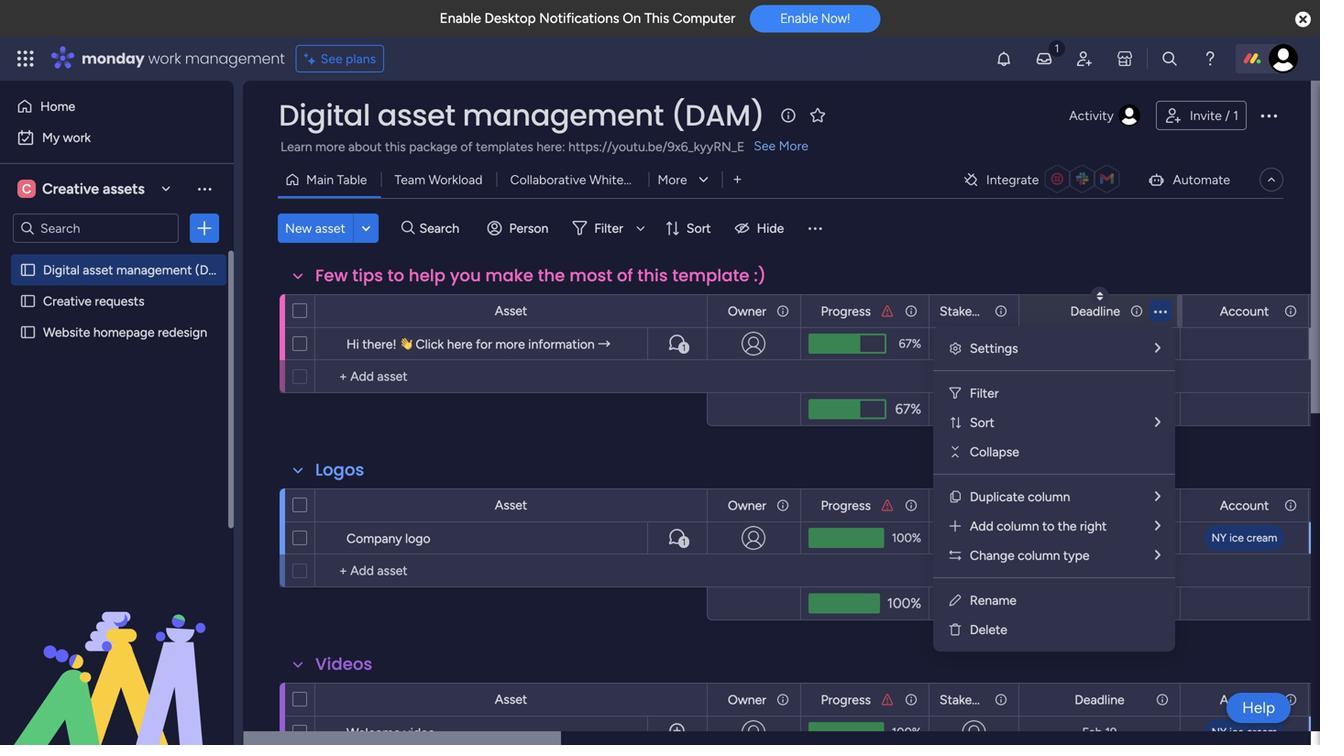 Task type: vqa. For each thing, say whether or not it's contained in the screenshot.
05:00 AM in the bottom left of the page
no



Task type: locate. For each thing, give the bounding box(es) containing it.
2 vertical spatial 1
[[682, 537, 686, 548]]

list arrow image
[[1155, 490, 1161, 503], [1155, 519, 1161, 533], [1155, 549, 1161, 562]]

0 horizontal spatial to
[[388, 264, 404, 287]]

1 vertical spatial progress
[[821, 498, 871, 513]]

there's a configuration issue.
select which status columns will affect the progress calculation image
[[880, 498, 895, 513], [880, 693, 895, 707]]

public board image for digital asset management (dam)
[[19, 261, 37, 279]]

%
[[912, 336, 921, 351], [912, 531, 921, 545]]

the left right
[[1058, 518, 1077, 534]]

asset up "package"
[[377, 95, 455, 136]]

sort asc image
[[1097, 291, 1103, 302]]

help
[[409, 264, 446, 287]]

1 stakehoders field from the top
[[935, 301, 1011, 321]]

type
[[1063, 548, 1090, 563]]

filter button
[[565, 214, 652, 243]]

team
[[395, 172, 425, 187]]

0 vertical spatial list arrow image
[[1155, 341, 1161, 355]]

3 account field from the top
[[1215, 690, 1274, 710]]

collapse board header image
[[1264, 172, 1279, 187]]

to inside field
[[388, 264, 404, 287]]

1 vertical spatial work
[[63, 130, 91, 145]]

0 vertical spatial the
[[538, 264, 565, 287]]

sort inside popup button
[[687, 220, 711, 236]]

1 button
[[647, 327, 707, 360], [647, 522, 707, 555]]

stakehoders for 2nd stakehoders field from the top of the page
[[940, 498, 1011, 513]]

video
[[404, 725, 435, 741]]

change column type image
[[948, 548, 963, 563]]

0 vertical spatial of
[[460, 139, 473, 154]]

my work option
[[11, 123, 223, 152]]

1 vertical spatial asset
[[315, 220, 345, 236]]

creative inside workspace selection "element"
[[42, 180, 99, 198]]

Progress field
[[816, 301, 875, 321], [816, 495, 875, 516], [816, 690, 875, 710]]

add to favorites image
[[809, 106, 827, 124]]

1 vertical spatial sort
[[970, 415, 994, 430]]

0 horizontal spatial more
[[658, 172, 687, 187]]

company
[[347, 531, 402, 546]]

asset right new
[[315, 220, 345, 236]]

2 owner from the top
[[728, 498, 766, 513]]

100
[[892, 531, 912, 545]]

account
[[1220, 303, 1269, 319], [1220, 498, 1269, 513], [1220, 692, 1269, 708]]

0 vertical spatial + add asset text field
[[325, 366, 699, 388]]

public board image
[[19, 261, 37, 279], [19, 324, 37, 341]]

new asset
[[285, 220, 345, 236]]

1 vertical spatial ice
[[1229, 726, 1244, 739]]

1 owner from the top
[[728, 303, 766, 319]]

2 list arrow image from the top
[[1155, 416, 1161, 429]]

asset
[[377, 95, 455, 136], [315, 220, 345, 236], [83, 262, 113, 278]]

lottie animation element
[[0, 560, 234, 745]]

1 horizontal spatial of
[[617, 264, 633, 287]]

1 horizontal spatial asset
[[315, 220, 345, 236]]

stakehoders down delete on the right of the page
[[940, 692, 1011, 708]]

2 ny ice cream from the top
[[1212, 726, 1277, 739]]

duplicate column
[[970, 489, 1070, 505]]

column information image
[[1129, 304, 1144, 319], [1283, 304, 1298, 319], [776, 498, 790, 513], [904, 498, 919, 513], [1283, 498, 1298, 513], [994, 693, 1008, 707], [1155, 693, 1170, 707], [1283, 693, 1298, 707]]

1 horizontal spatial digital
[[279, 95, 370, 136]]

ice
[[1229, 531, 1244, 545], [1229, 726, 1244, 739]]

0 vertical spatial 19
[[1105, 531, 1117, 545]]

0 vertical spatial to
[[388, 264, 404, 287]]

list arrow image right deadline element
[[1155, 490, 1161, 503]]

settings image
[[948, 341, 963, 356]]

work for my
[[63, 130, 91, 145]]

activity button
[[1062, 101, 1149, 130]]

sort right sort icon
[[970, 415, 994, 430]]

1 vertical spatial ny
[[1212, 726, 1227, 739]]

Digital asset management (DAM) field
[[274, 95, 769, 136]]

stakehoders
[[940, 303, 1011, 319], [940, 498, 1011, 513], [940, 692, 1011, 708]]

0 vertical spatial sort
[[687, 220, 711, 236]]

1 horizontal spatial enable
[[780, 11, 818, 26]]

select product image
[[17, 50, 35, 68]]

to for column
[[1042, 518, 1055, 534]]

0 vertical spatial column
[[1028, 489, 1070, 505]]

1 1 button from the top
[[647, 327, 707, 360]]

2 enable from the left
[[780, 11, 818, 26]]

3 asset from the top
[[495, 692, 527, 707]]

1 % from the top
[[912, 336, 921, 351]]

requests
[[95, 293, 144, 309]]

ny
[[1212, 531, 1227, 545], [1212, 726, 1227, 739]]

0 vertical spatial this
[[385, 139, 406, 154]]

1 ny ice cream from the top
[[1212, 531, 1277, 545]]

2 stakehoders from the top
[[940, 498, 1011, 513]]

1 button for hi there!   👋  click here for more information  →
[[647, 327, 707, 360]]

1 vertical spatial %
[[912, 531, 921, 545]]

2 % from the top
[[912, 531, 921, 545]]

home
[[40, 99, 75, 114]]

1 ny from the top
[[1212, 531, 1227, 545]]

Account field
[[1215, 301, 1274, 321], [1215, 495, 1274, 516], [1215, 690, 1274, 710]]

1 for hi there!   👋  click here for more information  →
[[682, 342, 686, 353]]

column down duplicate column
[[997, 518, 1039, 534]]

main table
[[306, 172, 367, 187]]

list arrow image for sort
[[1155, 416, 1161, 429]]

work for monday
[[148, 48, 181, 69]]

0 vertical spatial asset
[[495, 303, 527, 319]]

1 account from the top
[[1220, 303, 1269, 319]]

this right about
[[385, 139, 406, 154]]

0 horizontal spatial of
[[460, 139, 473, 154]]

0 vertical spatial creative
[[42, 180, 99, 198]]

plans
[[346, 51, 376, 66]]

creative for creative requests
[[43, 293, 92, 309]]

enable
[[440, 10, 481, 27], [780, 11, 818, 26]]

0 vertical spatial more
[[779, 138, 808, 154]]

% left add column to the right image
[[912, 531, 921, 545]]

list arrow image right type
[[1155, 549, 1161, 562]]

enable left now!
[[780, 11, 818, 26]]

see up hide 'popup button'
[[754, 138, 776, 154]]

1 vertical spatial this
[[637, 264, 668, 287]]

sort
[[687, 220, 711, 236], [970, 415, 994, 430]]

column down add column to the right
[[1018, 548, 1060, 563]]

list arrow image for duplicate column
[[1155, 490, 1161, 503]]

activity
[[1069, 108, 1114, 123]]

1 vertical spatial more
[[658, 172, 687, 187]]

1 horizontal spatial more
[[495, 336, 525, 352]]

2 vertical spatial account field
[[1215, 690, 1274, 710]]

0 vertical spatial cream
[[1247, 531, 1277, 545]]

hi there!   👋  click here for more information  →
[[347, 336, 611, 352]]

1 public board image from the top
[[19, 261, 37, 279]]

0 horizontal spatial enable
[[440, 10, 481, 27]]

0 vertical spatial filter
[[594, 220, 623, 236]]

arrow down image
[[630, 217, 652, 239]]

lottie animation image
[[0, 560, 234, 745]]

filter
[[594, 220, 623, 236], [970, 385, 999, 401]]

asset
[[495, 303, 527, 319], [495, 497, 527, 513], [495, 692, 527, 707]]

0 vertical spatial owner
[[728, 303, 766, 319]]

2 list arrow image from the top
[[1155, 519, 1161, 533]]

owner for 3rd owner field from the bottom of the page
[[728, 303, 766, 319]]

enable left "desktop"
[[440, 10, 481, 27]]

asset up creative requests
[[83, 262, 113, 278]]

0 vertical spatial digital asset management (dam)
[[279, 95, 765, 136]]

1 cream from the top
[[1247, 531, 1277, 545]]

feb
[[1082, 531, 1102, 545], [1082, 725, 1102, 740]]

2 1 button from the top
[[647, 522, 707, 555]]

filter right 'filter' image
[[970, 385, 999, 401]]

templates
[[476, 139, 533, 154]]

Deadline field
[[1066, 301, 1125, 321], [1070, 690, 1129, 710]]

0 vertical spatial management
[[185, 48, 285, 69]]

% for 100 %
[[912, 531, 921, 545]]

0 horizontal spatial this
[[385, 139, 406, 154]]

more right the for
[[495, 336, 525, 352]]

company logo
[[347, 531, 430, 546]]

list arrow image
[[1155, 341, 1161, 355], [1155, 416, 1161, 429]]

work inside option
[[63, 130, 91, 145]]

invite
[[1190, 108, 1222, 123]]

% left settings icon
[[912, 336, 921, 351]]

my work
[[42, 130, 91, 145]]

digital asset management (dam) up requests in the top of the page
[[43, 262, 232, 278]]

1 horizontal spatial more
[[779, 138, 808, 154]]

(dam)
[[671, 95, 765, 136], [195, 262, 232, 278]]

more up main table button
[[315, 139, 345, 154]]

work right the monday
[[148, 48, 181, 69]]

stakehoders field up settings icon
[[935, 301, 1011, 321]]

1 vertical spatial (dam)
[[195, 262, 232, 278]]

this down arrow down image
[[637, 264, 668, 287]]

% for 67 %
[[912, 336, 921, 351]]

digital up creative requests
[[43, 262, 80, 278]]

/
[[1225, 108, 1230, 123]]

to right tips
[[388, 264, 404, 287]]

1 vertical spatial 1
[[682, 342, 686, 353]]

home option
[[11, 92, 223, 121]]

see plans
[[321, 51, 376, 66]]

c
[[22, 181, 31, 197]]

1 owner field from the top
[[723, 301, 771, 321]]

show board description image
[[777, 106, 799, 125]]

of right "package"
[[460, 139, 473, 154]]

2 account from the top
[[1220, 498, 1269, 513]]

0 vertical spatial account field
[[1215, 301, 1274, 321]]

0 horizontal spatial asset
[[83, 262, 113, 278]]

2 ice from the top
[[1229, 726, 1244, 739]]

logo
[[405, 531, 430, 546]]

1 vertical spatial the
[[1058, 518, 1077, 534]]

invite / 1 button
[[1156, 101, 1247, 130]]

3 list arrow image from the top
[[1155, 549, 1161, 562]]

digital up learn
[[279, 95, 370, 136]]

progress
[[821, 303, 871, 319], [821, 498, 871, 513], [821, 692, 871, 708]]

1 vertical spatial list arrow image
[[1155, 519, 1161, 533]]

2 vertical spatial account
[[1220, 692, 1269, 708]]

dapulse close image
[[1295, 11, 1311, 29]]

0 horizontal spatial the
[[538, 264, 565, 287]]

see more link
[[752, 137, 810, 155]]

stakehoders field down delete on the right of the page
[[935, 690, 1011, 710]]

0 horizontal spatial filter
[[594, 220, 623, 236]]

homepage
[[93, 325, 155, 340]]

rename
[[970, 593, 1017, 608]]

home link
[[11, 92, 223, 121]]

workspace image
[[17, 179, 36, 199]]

stakehoders up add
[[940, 498, 1011, 513]]

the
[[538, 264, 565, 287], [1058, 518, 1077, 534]]

1 vertical spatial stakehoders field
[[935, 495, 1011, 516]]

1 horizontal spatial the
[[1058, 518, 1077, 534]]

2 public board image from the top
[[19, 324, 37, 341]]

1 vertical spatial public board image
[[19, 324, 37, 341]]

stakehoders up settings
[[940, 303, 1011, 319]]

0 vertical spatial list arrow image
[[1155, 490, 1161, 503]]

0 vertical spatial ny ice cream
[[1212, 531, 1277, 545]]

add view image
[[734, 173, 741, 186]]

this inside learn more about this package of templates here: https://youtu.be/9x6_kyyrn_e see more
[[385, 139, 406, 154]]

0 vertical spatial see
[[321, 51, 343, 66]]

1 asset from the top
[[495, 303, 527, 319]]

0 vertical spatial progress
[[821, 303, 871, 319]]

to for tips
[[388, 264, 404, 287]]

1 vertical spatial creative
[[43, 293, 92, 309]]

1 vertical spatial digital
[[43, 262, 80, 278]]

change
[[970, 548, 1015, 563]]

more down show board description icon
[[779, 138, 808, 154]]

collapse image
[[948, 445, 963, 459]]

2 vertical spatial stakehoders
[[940, 692, 1011, 708]]

workload
[[429, 172, 483, 187]]

1 vertical spatial ny ice cream
[[1212, 726, 1277, 739]]

+ Add asset text field
[[325, 366, 699, 388], [325, 560, 699, 582]]

1 vertical spatial 19
[[1105, 725, 1117, 740]]

→
[[598, 336, 611, 352]]

monday work management
[[82, 48, 285, 69]]

work right my
[[63, 130, 91, 145]]

1
[[1233, 108, 1238, 123], [682, 342, 686, 353], [682, 537, 686, 548]]

filter inside popup button
[[594, 220, 623, 236]]

creative right workspace icon
[[42, 180, 99, 198]]

2 19 from the top
[[1105, 725, 1117, 740]]

0 vertical spatial there's a configuration issue.
select which status columns will affect the progress calculation image
[[880, 498, 895, 513]]

stakehoders field up add
[[935, 495, 1011, 516]]

Owner field
[[723, 301, 771, 321], [723, 495, 771, 516], [723, 690, 771, 710]]

1 list arrow image from the top
[[1155, 490, 1161, 503]]

enable inside button
[[780, 11, 818, 26]]

see
[[321, 51, 343, 66], [754, 138, 776, 154]]

2 cream from the top
[[1247, 726, 1277, 739]]

1 progress from the top
[[821, 303, 871, 319]]

management
[[185, 48, 285, 69], [462, 95, 664, 136], [116, 262, 192, 278]]

owner for second owner field from the bottom of the page
[[728, 498, 766, 513]]

1 horizontal spatial filter
[[970, 385, 999, 401]]

3 progress field from the top
[[816, 690, 875, 710]]

1 horizontal spatial this
[[637, 264, 668, 287]]

asset inside list box
[[83, 262, 113, 278]]

the left most
[[538, 264, 565, 287]]

see left plans
[[321, 51, 343, 66]]

1 horizontal spatial work
[[148, 48, 181, 69]]

2 vertical spatial owner
[[728, 692, 766, 708]]

1 feb 19 from the top
[[1082, 531, 1117, 545]]

2 there's a configuration issue.
select which status columns will affect the progress calculation image from the top
[[880, 693, 895, 707]]

0 vertical spatial (dam)
[[671, 95, 765, 136]]

1 horizontal spatial to
[[1042, 518, 1055, 534]]

1 account field from the top
[[1215, 301, 1274, 321]]

2 vertical spatial asset
[[83, 262, 113, 278]]

delete
[[970, 622, 1007, 638]]

0 vertical spatial stakehoders field
[[935, 301, 1011, 321]]

asset inside button
[[315, 220, 345, 236]]

this inside field
[[637, 264, 668, 287]]

of inside learn more about this package of templates here: https://youtu.be/9x6_kyyrn_e see more
[[460, 139, 473, 154]]

there!
[[362, 336, 396, 352]]

public board image up public board image
[[19, 261, 37, 279]]

enable desktop notifications on this computer
[[440, 10, 735, 27]]

1 vertical spatial owner field
[[723, 495, 771, 516]]

click
[[416, 336, 444, 352]]

0 vertical spatial public board image
[[19, 261, 37, 279]]

1 vertical spatial 1 button
[[647, 522, 707, 555]]

person button
[[480, 214, 559, 243]]

of right most
[[617, 264, 633, 287]]

creative up the website
[[43, 293, 92, 309]]

(dam) down options icon
[[195, 262, 232, 278]]

creative for creative assets
[[42, 180, 99, 198]]

column up add column to the right
[[1028, 489, 1070, 505]]

column for duplicate
[[1028, 489, 1070, 505]]

0 horizontal spatial (dam)
[[195, 262, 232, 278]]

asset for few tips to help you make the most of this template :)
[[495, 303, 527, 319]]

0 vertical spatial stakehoders
[[940, 303, 1011, 319]]

1 vertical spatial list arrow image
[[1155, 416, 1161, 429]]

1 vertical spatial stakehoders
[[940, 498, 1011, 513]]

most
[[570, 264, 613, 287]]

1 feb from the top
[[1082, 531, 1102, 545]]

1 list arrow image from the top
[[1155, 341, 1161, 355]]

creative
[[42, 180, 99, 198], [43, 293, 92, 309]]

digital asset management (dam) up templates
[[279, 95, 765, 136]]

2 progress from the top
[[821, 498, 871, 513]]

main table button
[[278, 165, 381, 194]]

enable for enable desktop notifications on this computer
[[440, 10, 481, 27]]

here
[[447, 336, 473, 352]]

0 vertical spatial owner field
[[723, 301, 771, 321]]

0 horizontal spatial see
[[321, 51, 343, 66]]

1 enable from the left
[[440, 10, 481, 27]]

19
[[1105, 531, 1117, 545], [1105, 725, 1117, 740]]

1 vertical spatial feb 19
[[1082, 725, 1117, 740]]

filter left arrow down image
[[594, 220, 623, 236]]

67 %
[[899, 336, 921, 351]]

team workload button
[[381, 165, 496, 194]]

(dam) up the add view icon at the right of page
[[671, 95, 765, 136]]

change column type
[[970, 548, 1090, 563]]

0 vertical spatial account
[[1220, 303, 1269, 319]]

1 vertical spatial of
[[617, 264, 633, 287]]

3 stakehoders from the top
[[940, 692, 1011, 708]]

2 asset from the top
[[495, 497, 527, 513]]

1 vertical spatial cream
[[1247, 726, 1277, 739]]

cream
[[1247, 531, 1277, 545], [1247, 726, 1277, 739]]

1 vertical spatial column
[[997, 518, 1039, 534]]

option
[[0, 253, 234, 257]]

more down https://youtu.be/9x6_kyyrn_e
[[658, 172, 687, 187]]

1 horizontal spatial sort
[[970, 415, 994, 430]]

1 vertical spatial owner
[[728, 498, 766, 513]]

list arrow image right right
[[1155, 519, 1161, 533]]

owner for third owner field
[[728, 692, 766, 708]]

1 horizontal spatial digital asset management (dam)
[[279, 95, 765, 136]]

public board image down public board image
[[19, 324, 37, 341]]

monday marketplace image
[[1116, 50, 1134, 68]]

1 vertical spatial + add asset text field
[[325, 560, 699, 582]]

0 horizontal spatial digital asset management (dam)
[[43, 262, 232, 278]]

0 vertical spatial ice
[[1229, 531, 1244, 545]]

hi
[[347, 336, 359, 352]]

digital asset management (dam)
[[279, 95, 765, 136], [43, 262, 232, 278]]

sort up template
[[687, 220, 711, 236]]

to up change column type
[[1042, 518, 1055, 534]]

3 owner from the top
[[728, 692, 766, 708]]

column information image
[[776, 304, 790, 319], [904, 304, 919, 319], [994, 304, 1008, 319], [994, 498, 1008, 513], [1155, 498, 1170, 513], [776, 693, 790, 707], [904, 693, 919, 707]]

work
[[148, 48, 181, 69], [63, 130, 91, 145]]

0 horizontal spatial more
[[315, 139, 345, 154]]

to
[[388, 264, 404, 287], [1042, 518, 1055, 534]]

list box
[[0, 251, 234, 595]]

1 vertical spatial feb
[[1082, 725, 1102, 740]]

more inside learn more about this package of templates here: https://youtu.be/9x6_kyyrn_e see more
[[779, 138, 808, 154]]

1 vertical spatial to
[[1042, 518, 1055, 534]]

2 vertical spatial progress field
[[816, 690, 875, 710]]

1 there's a configuration issue.
select which status columns will affect the progress calculation image from the top
[[880, 498, 895, 513]]

1 stakehoders from the top
[[940, 303, 1011, 319]]

0 vertical spatial feb 19
[[1082, 531, 1117, 545]]

Stakehoders field
[[935, 301, 1011, 321], [935, 495, 1011, 516], [935, 690, 1011, 710]]



Task type: describe. For each thing, give the bounding box(es) containing it.
👋
[[400, 336, 412, 352]]

filter image
[[948, 386, 963, 401]]

help image
[[1201, 50, 1219, 68]]

1 inside button
[[1233, 108, 1238, 123]]

workspace selection element
[[17, 178, 147, 200]]

list box containing digital asset management (dam)
[[0, 251, 234, 595]]

workspace options image
[[195, 179, 214, 198]]

1 ice from the top
[[1229, 531, 1244, 545]]

1 image
[[1049, 38, 1065, 58]]

hide button
[[728, 214, 795, 243]]

integrate
[[986, 172, 1039, 187]]

for
[[476, 336, 492, 352]]

automate
[[1173, 172, 1230, 187]]

enable for enable now!
[[780, 11, 818, 26]]

duplicate
[[970, 489, 1025, 505]]

search everything image
[[1161, 50, 1179, 68]]

duplicate column image
[[948, 490, 963, 504]]

more inside learn more about this package of templates here: https://youtu.be/9x6_kyyrn_e see more
[[315, 139, 345, 154]]

collaborative whiteboard button
[[496, 165, 657, 194]]

creative requests
[[43, 293, 144, 309]]

collaborative
[[510, 172, 586, 187]]

1 vertical spatial deadline field
[[1070, 690, 1129, 710]]

welcome video
[[347, 725, 435, 741]]

https://youtu.be/9x6_kyyrn_e
[[568, 139, 745, 154]]

sort desc image
[[1097, 291, 1103, 302]]

package
[[409, 139, 457, 154]]

2 account field from the top
[[1215, 495, 1274, 516]]

more button
[[649, 165, 722, 194]]

Logos field
[[311, 458, 369, 482]]

Videos field
[[311, 653, 377, 677]]

asset for videos
[[495, 692, 527, 707]]

learn
[[281, 139, 312, 154]]

new
[[285, 220, 312, 236]]

v2 search image
[[401, 218, 415, 239]]

Few tips to help you make the most of this template :) field
[[311, 264, 771, 288]]

1 vertical spatial filter
[[970, 385, 999, 401]]

asset for logos
[[495, 497, 527, 513]]

add
[[970, 518, 994, 534]]

1 progress field from the top
[[816, 301, 875, 321]]

monday
[[82, 48, 144, 69]]

0 horizontal spatial digital
[[43, 262, 80, 278]]

67%
[[895, 401, 921, 417]]

options image
[[195, 219, 214, 237]]

redesign
[[158, 325, 207, 340]]

there's a configuration issue.
select which status columns will affect the progress calculation image
[[880, 304, 895, 319]]

list arrow image for add column to the right
[[1155, 519, 1161, 533]]

invite / 1
[[1190, 108, 1238, 123]]

hide
[[757, 220, 784, 236]]

1 horizontal spatial (dam)
[[671, 95, 765, 136]]

3 owner field from the top
[[723, 690, 771, 710]]

there's a configuration issue.
select which status columns will affect the progress calculation image for 3rd progress field from the top of the page
[[880, 693, 895, 707]]

whiteboard
[[589, 172, 657, 187]]

make
[[485, 264, 533, 287]]

john smith image
[[1269, 44, 1298, 73]]

1 for company logo
[[682, 537, 686, 548]]

add column to the right
[[970, 518, 1107, 534]]

notifications image
[[995, 50, 1013, 68]]

right
[[1080, 518, 1107, 534]]

public board image for website homepage redesign
[[19, 324, 37, 341]]

logos
[[315, 458, 364, 482]]

information
[[528, 336, 595, 352]]

help
[[1242, 699, 1275, 717]]

now!
[[821, 11, 850, 26]]

videos
[[315, 653, 372, 676]]

0 vertical spatial asset
[[377, 95, 455, 136]]

add column to the right image
[[948, 519, 963, 534]]

3 stakehoders field from the top
[[935, 690, 1011, 710]]

desktop
[[484, 10, 536, 27]]

1 vertical spatial management
[[462, 95, 664, 136]]

0 vertical spatial digital
[[279, 95, 370, 136]]

options image
[[1258, 105, 1280, 127]]

Search field
[[415, 215, 470, 241]]

deadline element
[[1069, 495, 1130, 517]]

automate button
[[1140, 165, 1238, 194]]

learn more about this package of templates here: https://youtu.be/9x6_kyyrn_e see more
[[281, 138, 808, 154]]

see inside learn more about this package of templates here: https://youtu.be/9x6_kyyrn_e see more
[[754, 138, 776, 154]]

few tips to help you make the most of this template :)
[[315, 264, 766, 287]]

menu image
[[806, 219, 824, 237]]

tips
[[352, 264, 383, 287]]

2 ny from the top
[[1212, 726, 1227, 739]]

about
[[348, 139, 382, 154]]

enable now!
[[780, 11, 850, 26]]

help button
[[1227, 693, 1291, 723]]

digital asset management (dam) inside list box
[[43, 262, 232, 278]]

update feed image
[[1035, 50, 1053, 68]]

1 19 from the top
[[1105, 531, 1117, 545]]

notifications
[[539, 10, 619, 27]]

0 vertical spatial deadline
[[1070, 303, 1120, 319]]

:)
[[754, 264, 766, 287]]

delete image
[[948, 622, 963, 637]]

1 vertical spatial deadline
[[1075, 692, 1125, 708]]

team workload
[[395, 172, 483, 187]]

2 feb 19 from the top
[[1082, 725, 1117, 740]]

2 progress field from the top
[[816, 495, 875, 516]]

stakehoders for third stakehoders field
[[940, 692, 1011, 708]]

collapse
[[970, 444, 1019, 460]]

3 account from the top
[[1220, 692, 1269, 708]]

2 vertical spatial management
[[116, 262, 192, 278]]

my work link
[[11, 123, 223, 152]]

template
[[672, 264, 750, 287]]

1 button for company logo
[[647, 522, 707, 555]]

enable now! button
[[750, 5, 880, 32]]

2 stakehoders field from the top
[[935, 495, 1011, 516]]

list arrow image for change column type
[[1155, 549, 1161, 562]]

new asset button
[[278, 214, 353, 243]]

my
[[42, 130, 60, 145]]

the inside field
[[538, 264, 565, 287]]

settings
[[970, 341, 1018, 356]]

website
[[43, 325, 90, 340]]

integrate button
[[955, 160, 1133, 199]]

1 + add asset text field from the top
[[325, 366, 699, 388]]

rename image
[[948, 593, 963, 608]]

2 owner field from the top
[[723, 495, 771, 516]]

public board image
[[19, 292, 37, 310]]

of inside field
[[617, 264, 633, 287]]

angle down image
[[362, 221, 371, 235]]

sort image
[[948, 415, 963, 430]]

column for change
[[1018, 548, 1060, 563]]

2 feb from the top
[[1082, 725, 1102, 740]]

stakehoders for 3rd stakehoders field from the bottom of the page
[[940, 303, 1011, 319]]

this
[[644, 10, 669, 27]]

sort button
[[657, 214, 722, 243]]

see inside "see plans" button
[[321, 51, 343, 66]]

there's a configuration issue.
select which status columns will affect the progress calculation image for 2nd progress field from the bottom of the page
[[880, 498, 895, 513]]

collaborative whiteboard
[[510, 172, 657, 187]]

person
[[509, 220, 548, 236]]

67
[[899, 336, 912, 351]]

3 progress from the top
[[821, 692, 871, 708]]

more inside button
[[658, 172, 687, 187]]

2 + add asset text field from the top
[[325, 560, 699, 582]]

computer
[[673, 10, 735, 27]]

Search in workspace field
[[39, 218, 153, 239]]

few
[[315, 264, 348, 287]]

0 vertical spatial deadline field
[[1066, 301, 1125, 321]]

invite members image
[[1075, 50, 1094, 68]]

on
[[623, 10, 641, 27]]

100%
[[887, 595, 921, 612]]

see plans button
[[296, 45, 384, 72]]

column for add
[[997, 518, 1039, 534]]

list arrow image for settings
[[1155, 341, 1161, 355]]

100 %
[[892, 531, 921, 545]]

you
[[450, 264, 481, 287]]

1 vertical spatial more
[[495, 336, 525, 352]]

website homepage redesign
[[43, 325, 207, 340]]



